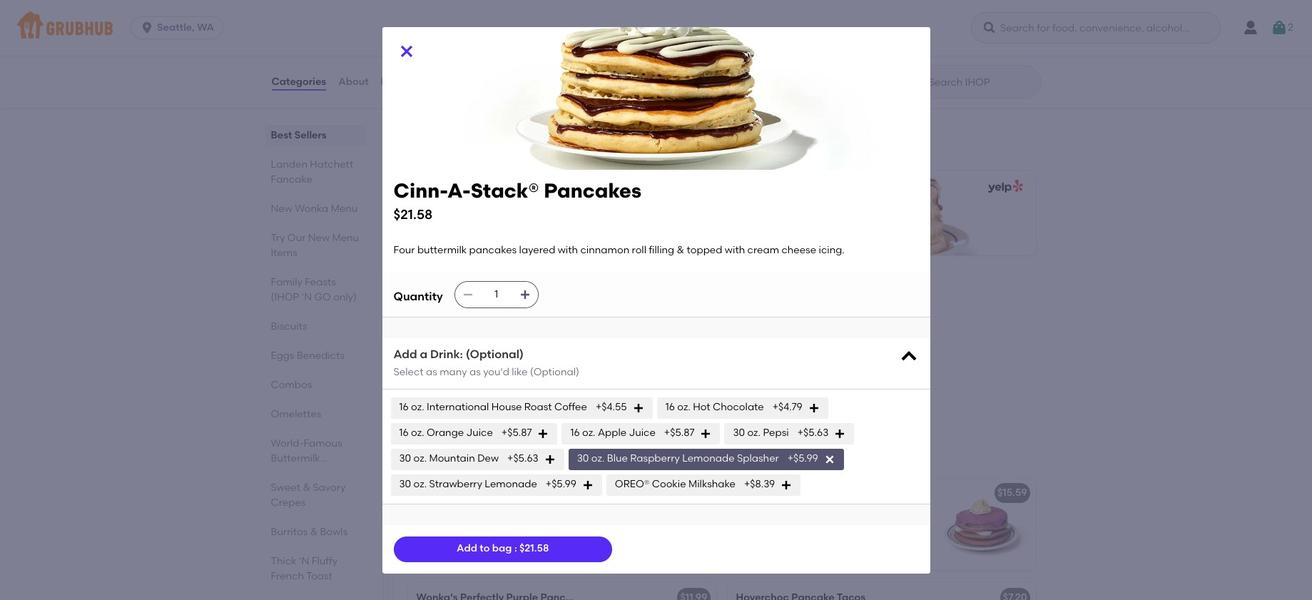 Task type: vqa. For each thing, say whether or not it's contained in the screenshot.


Task type: describe. For each thing, give the bounding box(es) containing it.
grubhub
[[486, 146, 530, 158]]

hoverchoc pancake tacos image
[[929, 582, 1036, 600]]

most
[[405, 146, 428, 158]]

mozza sticks
[[418, 209, 481, 221]]

0 horizontal spatial icing.
[[510, 380, 536, 393]]

world-famous buttermilk pancakes sweet & savory crepes
[[271, 437, 346, 509]]

categories button
[[271, 56, 327, 108]]

best sellers most ordered on grubhub
[[405, 126, 530, 158]]

you'd
[[483, 366, 509, 378]]

thick 'n fluffy french toast
[[271, 555, 338, 582]]

oz. for hot
[[677, 401, 691, 413]]

menu inside "try our new menu items"
[[332, 232, 359, 244]]

only)
[[333, 291, 357, 303]]

cinn-a-stack® pancakes
[[416, 331, 538, 343]]

& inside four buttermilk pancakes layered with cinnamon roll filling & topped with cream cheese icing.
[[535, 366, 543, 378]]

new
[[463, 507, 483, 519]]

a- for cinn-a-stack® pancakes
[[443, 331, 454, 343]]

0 vertical spatial roll
[[632, 244, 646, 256]]

international
[[427, 401, 489, 413]]

16 oz. hot chocolate
[[665, 401, 764, 413]]

select
[[393, 366, 424, 378]]

0 vertical spatial layered
[[519, 244, 555, 256]]

perfectly
[[780, 487, 824, 499]]

start group order button
[[339, 19, 440, 45]]

sellers for best sellers most ordered on grubhub
[[442, 126, 491, 143]]

reviews
[[381, 76, 420, 88]]

and inside four purple buttermilk pancakes layered with creamy cheesecake mousse & topped with purple cream cheese icing, whipped topping and gold glitter sugar.
[[887, 550, 906, 563]]

'n inside family feasts (ihop 'n go only)
[[302, 291, 312, 303]]

crepes
[[271, 497, 306, 509]]

+$4.79
[[773, 401, 803, 413]]

best for best sellers
[[271, 129, 292, 141]]

1 vertical spatial hatchett
[[465, 288, 532, 306]]

svg image up search ihop search box
[[982, 21, 997, 35]]

+$4.55
[[596, 401, 627, 413]]

2 horizontal spatial new
[[405, 444, 439, 462]]

four for wonka's
[[736, 507, 757, 519]]

cinn-a-stack® pancakes $21.58
[[393, 178, 641, 223]]

1 vertical spatial four buttermilk pancakes layered with cinnamon roll filling & topped with cream cheese icing.
[[416, 351, 581, 393]]

1 horizontal spatial topped
[[687, 244, 722, 256]]

0 vertical spatial new wonka menu
[[271, 203, 358, 215]]

hatchett inside landen hatchett fancake
[[310, 158, 353, 171]]

seattle, wa
[[157, 21, 214, 34]]

hot
[[693, 401, 710, 413]]

0 horizontal spatial roll
[[490, 366, 505, 378]]

hash
[[521, 521, 545, 534]]

and inside the enjoy our new wonka entrées, paired with eggs*, meat and hash browns.
[[499, 521, 519, 534]]

apple
[[598, 427, 627, 439]]

1 vertical spatial buttermilk
[[440, 351, 490, 364]]

layered inside four purple buttermilk pancakes layered with creamy cheesecake mousse & topped with purple cream cheese icing, whipped topping and gold glitter sugar.
[[736, 521, 772, 534]]

svg image down roast
[[544, 453, 556, 465]]

oz. for strawberry
[[414, 478, 427, 490]]

pancakes for world-famous buttermilk pancakes sweet & savory crepes
[[271, 467, 318, 480]]

family
[[271, 276, 302, 288]]

+$5.63 for 30 oz. pepsi
[[797, 427, 829, 439]]

0 vertical spatial cheese
[[782, 244, 816, 256]]

$15.59 for four purple buttermilk pancakes layered with creamy cheesecake mousse & topped with purple cream cheese icing, whipped topping and gold glitter sugar.
[[997, 487, 1027, 499]]

'n inside thick 'n fluffy french toast
[[299, 555, 309, 567]]

entrées,
[[521, 507, 560, 519]]

svg image down hot
[[700, 428, 712, 439]]

pepsi
[[763, 427, 789, 439]]

omelettes
[[271, 408, 321, 420]]

like
[[512, 366, 528, 378]]

1 vertical spatial filling
[[507, 366, 533, 378]]

famous
[[304, 437, 342, 450]]

sticks
[[452, 209, 481, 221]]

try our new menu items
[[271, 232, 359, 259]]

16 oz. orange juice
[[399, 427, 493, 439]]

family feasts (ihop 'n go only)
[[271, 276, 357, 303]]

+$5.87 for 16 oz. apple juice
[[664, 427, 695, 439]]

0 horizontal spatial cheese
[[473, 380, 508, 393]]

dew
[[477, 453, 499, 465]]

yelp image
[[985, 180, 1023, 194]]

many
[[440, 366, 467, 378]]

buttermilk inside four purple buttermilk pancakes layered with creamy cheesecake mousse & topped with purple cream cheese icing, whipped topping and gold glitter sugar.
[[793, 507, 843, 519]]

eggs benedicts
[[271, 350, 345, 362]]

16 for 16 oz. orange juice
[[399, 427, 409, 439]]

svg image right +$4.79
[[808, 402, 820, 413]]

+$5.87 for 16 oz. orange juice
[[501, 427, 532, 439]]

wonka inside the enjoy our new wonka entrées, paired with eggs*, meat and hash browns.
[[485, 507, 519, 519]]

icing,
[[773, 550, 799, 563]]

(ihop
[[271, 291, 299, 303]]

browns.
[[547, 521, 585, 534]]

0 horizontal spatial purple
[[760, 507, 791, 519]]

enjoy our new wonka entrées, paired with eggs*, meat and hash browns.
[[416, 507, 594, 534]]

1 vertical spatial wonka
[[442, 444, 495, 462]]

a
[[420, 347, 428, 361]]

wonka's perfectly purple pancakes - (full stack) image
[[929, 478, 1036, 570]]

1 horizontal spatial filling
[[649, 244, 674, 256]]

stack)
[[940, 487, 972, 499]]

purple
[[826, 487, 858, 499]]

pancakes for wonka's perfectly purple pancakes - (full stack)
[[860, 487, 908, 499]]

creamy
[[797, 521, 834, 534]]

wonka's combos
[[416, 487, 502, 499]]

1 horizontal spatial cinnamon
[[580, 244, 629, 256]]

& inside four purple buttermilk pancakes layered with creamy cheesecake mousse & topped with purple cream cheese icing, whipped topping and gold glitter sugar.
[[776, 536, 783, 548]]

ordered
[[431, 146, 469, 158]]

about button
[[338, 56, 369, 108]]

oz. for blue
[[591, 453, 605, 465]]

& inside world-famous buttermilk pancakes sweet & savory crepes
[[303, 482, 310, 494]]

+
[[704, 487, 710, 499]]

2 vertical spatial menu
[[498, 444, 539, 462]]

-
[[910, 487, 915, 499]]

1 horizontal spatial landen hatchett fancake
[[405, 288, 600, 306]]

french
[[271, 570, 304, 582]]

wonka's for enjoy
[[416, 487, 458, 499]]

strawberry
[[429, 478, 482, 490]]

30 oz. mountain dew
[[399, 453, 499, 465]]

group
[[382, 26, 411, 38]]

seattle, wa button
[[131, 16, 229, 39]]

30 for 30 oz. strawberry lemonade
[[399, 478, 411, 490]]

try
[[271, 232, 285, 244]]

30 oz. pepsi
[[733, 427, 789, 439]]

about
[[338, 76, 369, 88]]

our
[[287, 232, 306, 244]]

add for add to bag
[[457, 543, 477, 555]]

order
[[414, 26, 440, 38]]

mozza sticks button
[[408, 171, 716, 256]]

add a drink: (optional) select as many as you'd like (optional)
[[393, 347, 579, 378]]

mountain
[[429, 453, 475, 465]]

cheesecake
[[837, 521, 895, 534]]

whipped
[[802, 550, 844, 563]]

cinn- for cinn-a-stack® pancakes
[[416, 331, 443, 343]]

1 as from the left
[[426, 366, 437, 378]]

0 vertical spatial landen
[[271, 158, 307, 171]]

:
[[514, 543, 517, 555]]

topping
[[846, 550, 884, 563]]

fluffy
[[312, 555, 338, 567]]

svg image left input item quantity number field
[[462, 289, 474, 300]]

0 horizontal spatial cinnamon
[[439, 366, 488, 378]]

our
[[444, 507, 460, 519]]

0 horizontal spatial lemonade
[[485, 478, 537, 490]]

0 vertical spatial wonka
[[295, 203, 328, 215]]

0 vertical spatial new
[[271, 203, 292, 215]]

pancakes inside four purple buttermilk pancakes layered with creamy cheesecake mousse & topped with purple cream cheese icing, whipped topping and gold glitter sugar.
[[845, 507, 893, 519]]

categories
[[271, 76, 326, 88]]

1 vertical spatial pancakes
[[492, 351, 540, 364]]

oz. for apple
[[582, 427, 595, 439]]

2 as from the left
[[469, 366, 481, 378]]

0 vertical spatial four
[[393, 244, 415, 256]]

16 oz. apple juice
[[570, 427, 656, 439]]

add for add a drink: (optional)
[[393, 347, 417, 361]]

16 for 16 oz. apple juice
[[570, 427, 580, 439]]

on
[[472, 146, 484, 158]]

1 horizontal spatial landen
[[405, 288, 461, 306]]



Task type: locate. For each thing, give the bounding box(es) containing it.
0 vertical spatial lemonade
[[682, 453, 735, 465]]

seattle,
[[157, 21, 195, 34]]

milkshake
[[689, 478, 736, 490]]

four up quantity
[[393, 244, 415, 256]]

1 vertical spatial cinnamon
[[439, 366, 488, 378]]

cheese inside four purple buttermilk pancakes layered with creamy cheesecake mousse & topped with purple cream cheese icing, whipped topping and gold glitter sugar.
[[736, 550, 771, 563]]

wonka's perfectly purple pancakes - (full stack)
[[736, 487, 972, 499]]

icing.
[[819, 244, 845, 256], [510, 380, 536, 393]]

stack® for cinn-a-stack® pancakes $21.58
[[471, 178, 539, 202]]

1 horizontal spatial cheese
[[736, 550, 771, 563]]

0 horizontal spatial +$5.99
[[546, 478, 576, 490]]

1 vertical spatial lemonade
[[485, 478, 537, 490]]

+$5.63 right dew
[[507, 453, 539, 465]]

cinn- for cinn-a-stack® pancakes $21.58
[[393, 178, 447, 202]]

16 left hot
[[665, 401, 675, 413]]

1 vertical spatial combos
[[460, 487, 502, 499]]

enjoy
[[416, 507, 442, 519]]

1 horizontal spatial +$5.87
[[664, 427, 695, 439]]

30 for 30 oz. pepsi
[[733, 427, 745, 439]]

four up mousse
[[736, 507, 757, 519]]

+$5.63 down +$4.79
[[797, 427, 829, 439]]

combos up new on the left of the page
[[460, 487, 502, 499]]

four up select
[[416, 351, 438, 364]]

best inside best sellers most ordered on grubhub
[[405, 126, 438, 143]]

thick
[[271, 555, 297, 567]]

+$8.39
[[744, 478, 775, 490]]

30 for 30 oz. blue raspberry lemonade splasher
[[577, 453, 589, 465]]

meat
[[471, 521, 497, 534]]

as
[[426, 366, 437, 378], [469, 366, 481, 378]]

menu down house on the left
[[498, 444, 539, 462]]

0 vertical spatial landen hatchett fancake
[[271, 158, 353, 186]]

new wonka menu up our
[[271, 203, 358, 215]]

1 horizontal spatial $15.59
[[997, 487, 1027, 499]]

+$5.63 for 30 oz. mountain dew
[[507, 453, 539, 465]]

world-
[[271, 437, 304, 450]]

and right topping
[[887, 550, 906, 563]]

cheese
[[782, 244, 816, 256], [473, 380, 508, 393], [736, 550, 771, 563]]

purple
[[760, 507, 791, 519], [846, 536, 878, 548]]

layered up coffee
[[542, 351, 578, 364]]

hatchett down best sellers
[[310, 158, 353, 171]]

lemonade up milkshake in the bottom of the page
[[682, 453, 735, 465]]

chocolate
[[713, 401, 764, 413]]

new
[[271, 203, 292, 215], [308, 232, 330, 244], [405, 444, 439, 462]]

drink:
[[430, 347, 463, 361]]

1 vertical spatial $15.59
[[997, 487, 1027, 499]]

30 left the strawberry
[[399, 478, 411, 490]]

2 horizontal spatial cream
[[880, 536, 912, 548]]

1 horizontal spatial four
[[416, 351, 438, 364]]

0 vertical spatial $15.59
[[678, 331, 707, 343]]

30 for 30 oz. mountain dew
[[399, 453, 411, 465]]

30 down chocolate
[[733, 427, 745, 439]]

svg image inside seattle, wa button
[[140, 21, 154, 35]]

pancakes up like
[[492, 351, 540, 364]]

1 horizontal spatial combos
[[460, 487, 502, 499]]

16 for 16 oz. international house roast coffee
[[399, 401, 409, 413]]

house
[[491, 401, 522, 413]]

quantity
[[393, 290, 443, 303]]

0 vertical spatial cinn-
[[393, 178, 447, 202]]

+$5.99 for 30 oz. blue raspberry lemonade splasher
[[788, 453, 818, 465]]

topped inside four purple buttermilk pancakes layered with creamy cheesecake mousse & topped with purple cream cheese icing, whipped topping and gold glitter sugar.
[[786, 536, 821, 548]]

purple up topping
[[846, 536, 878, 548]]

pancakes
[[544, 178, 641, 202], [490, 331, 538, 343], [271, 467, 318, 480], [860, 487, 908, 499]]

glitter
[[760, 565, 789, 577]]

sugar.
[[791, 565, 820, 577]]

1 vertical spatial icing.
[[510, 380, 536, 393]]

pancakes for cinn-a-stack® pancakes
[[490, 331, 538, 343]]

juice up raspberry
[[629, 427, 656, 439]]

0 vertical spatial (optional)
[[466, 347, 524, 361]]

sellers for best sellers
[[295, 129, 327, 141]]

0 vertical spatial cream
[[747, 244, 779, 256]]

buttermilk up many
[[440, 351, 490, 364]]

stack® for cinn-a-stack® pancakes
[[454, 331, 488, 343]]

purple down +$8.39 on the right bottom
[[760, 507, 791, 519]]

0 vertical spatial fancake
[[271, 173, 312, 186]]

0 vertical spatial purple
[[760, 507, 791, 519]]

wonka up meat
[[485, 507, 519, 519]]

+$5.99
[[788, 453, 818, 465], [546, 478, 576, 490]]

svg image inside 2 button
[[1271, 19, 1288, 36]]

fancake inside landen hatchett fancake
[[271, 173, 312, 186]]

splasher
[[737, 453, 779, 465]]

0 horizontal spatial $15.59
[[678, 331, 707, 343]]

landen
[[271, 158, 307, 171], [405, 288, 461, 306]]

1 wonka's from the left
[[416, 487, 458, 499]]

0 horizontal spatial hatchett
[[310, 158, 353, 171]]

reviews button
[[380, 56, 421, 108]]

four purple buttermilk pancakes layered with creamy cheesecake mousse & topped with purple cream cheese icing, whipped topping and gold glitter sugar.
[[736, 507, 912, 577]]

cinn- up a
[[416, 331, 443, 343]]

0 horizontal spatial +$5.87
[[501, 427, 532, 439]]

2 horizontal spatial topped
[[786, 536, 821, 548]]

start
[[356, 26, 380, 38]]

(full
[[917, 487, 938, 499]]

0 vertical spatial a-
[[447, 178, 471, 202]]

sellers
[[442, 126, 491, 143], [295, 129, 327, 141]]

stack® inside the cinn-a-stack® pancakes $21.58
[[471, 178, 539, 202]]

oz. left blue
[[591, 453, 605, 465]]

+$5.99 for 30 oz. strawberry lemonade
[[546, 478, 576, 490]]

oz. left apple
[[582, 427, 595, 439]]

+$5.87 up 30 oz. blue raspberry lemonade splasher
[[664, 427, 695, 439]]

hatchett up cinn-a-stack® pancakes
[[465, 288, 532, 306]]

$21.58 left sticks
[[393, 206, 433, 223]]

landen hatchett fancake down best sellers
[[271, 158, 353, 186]]

svg image right input item quantity number field
[[519, 289, 531, 300]]

0 horizontal spatial fancake
[[271, 173, 312, 186]]

0 horizontal spatial $21.58
[[393, 206, 433, 223]]

savory
[[313, 482, 346, 494]]

16 oz. international house roast coffee
[[399, 401, 587, 413]]

landen down best sellers
[[271, 158, 307, 171]]

main navigation navigation
[[0, 0, 1312, 56]]

oz. left mountain
[[414, 453, 427, 465]]

1 horizontal spatial cream
[[747, 244, 779, 256]]

1 vertical spatial $21.58
[[519, 543, 549, 555]]

2 juice from the left
[[629, 427, 656, 439]]

best for best sellers most ordered on grubhub
[[405, 126, 438, 143]]

(optional) up you'd
[[466, 347, 524, 361]]

Input item quantity number field
[[481, 282, 512, 307]]

0 vertical spatial pancakes
[[469, 244, 517, 256]]

wonka down 16 oz. orange juice at left bottom
[[442, 444, 495, 462]]

add
[[393, 347, 417, 361], [457, 543, 477, 555]]

16 down coffee
[[570, 427, 580, 439]]

Search IHOP search field
[[927, 76, 1036, 89]]

+$5.99 up paired
[[546, 478, 576, 490]]

$21.58 right : at the left bottom of page
[[519, 543, 549, 555]]

oz. for orange
[[411, 427, 424, 439]]

2
[[1288, 21, 1294, 33]]

hatchett
[[310, 158, 353, 171], [465, 288, 532, 306]]

cinn-
[[393, 178, 447, 202], [416, 331, 443, 343]]

1 horizontal spatial new
[[308, 232, 330, 244]]

0 horizontal spatial filling
[[507, 366, 533, 378]]

cinn-a-stack® pancakes image
[[609, 322, 716, 415]]

sellers inside best sellers most ordered on grubhub
[[442, 126, 491, 143]]

0 vertical spatial 'n
[[302, 291, 312, 303]]

$15.59 for four buttermilk pancakes layered with cinnamon roll filling & topped with cream cheese icing.
[[678, 331, 707, 343]]

1 vertical spatial layered
[[542, 351, 578, 364]]

0 horizontal spatial wonka's
[[416, 487, 458, 499]]

2 vertical spatial pancakes
[[845, 507, 893, 519]]

wonka's up the enjoy
[[416, 487, 458, 499]]

$16.79 +
[[675, 487, 710, 499]]

1 vertical spatial new
[[308, 232, 330, 244]]

1 horizontal spatial and
[[887, 550, 906, 563]]

menu
[[331, 203, 358, 215], [332, 232, 359, 244], [498, 444, 539, 462]]

0 vertical spatial topped
[[687, 244, 722, 256]]

cinn- up mozza
[[393, 178, 447, 202]]

$21.58
[[393, 206, 433, 223], [519, 543, 549, 555]]

0 vertical spatial filling
[[649, 244, 674, 256]]

new right our
[[308, 232, 330, 244]]

0 vertical spatial icing.
[[819, 244, 845, 256]]

new wonka menu up 30 oz. strawberry lemonade
[[405, 444, 539, 462]]

0 horizontal spatial best
[[271, 129, 292, 141]]

as left you'd
[[469, 366, 481, 378]]

0 horizontal spatial and
[[499, 521, 519, 534]]

landen hatchett fancake
[[271, 158, 353, 186], [405, 288, 600, 306]]

cream
[[747, 244, 779, 256], [439, 380, 471, 393], [880, 536, 912, 548]]

oz. left orange
[[411, 427, 424, 439]]

oz. left pepsi
[[747, 427, 761, 439]]

bag
[[492, 543, 512, 555]]

a- inside the cinn-a-stack® pancakes $21.58
[[447, 178, 471, 202]]

wonka's down splasher
[[736, 487, 777, 499]]

add left to
[[457, 543, 477, 555]]

$21.58 for add to bag
[[519, 543, 549, 555]]

pancakes inside the cinn-a-stack® pancakes $21.58
[[544, 178, 641, 202]]

16 left orange
[[399, 427, 409, 439]]

layered down the cinn-a-stack® pancakes $21.58
[[519, 244, 555, 256]]

$15.59 up hot
[[678, 331, 707, 343]]

to
[[480, 543, 490, 555]]

oz. left hot
[[677, 401, 691, 413]]

wonka's for four
[[736, 487, 777, 499]]

add left a
[[393, 347, 417, 361]]

pancakes inside world-famous buttermilk pancakes sweet & savory crepes
[[271, 467, 318, 480]]

juice for 16 oz. orange juice
[[466, 427, 493, 439]]

1 horizontal spatial juice
[[629, 427, 656, 439]]

1 vertical spatial fancake
[[536, 288, 600, 306]]

oz. down select
[[411, 401, 424, 413]]

menu up "try our new menu items"
[[331, 203, 358, 215]]

eggs*,
[[439, 521, 469, 534]]

buttermilk up the creamy
[[793, 507, 843, 519]]

1 horizontal spatial new wonka menu
[[405, 444, 539, 462]]

+$5.63
[[797, 427, 829, 439], [507, 453, 539, 465]]

0 horizontal spatial topped
[[545, 366, 581, 378]]

landen up a
[[405, 288, 461, 306]]

1 vertical spatial landen
[[405, 288, 461, 306]]

svg image left seattle,
[[140, 21, 154, 35]]

0 vertical spatial +$5.99
[[788, 453, 818, 465]]

1 horizontal spatial fancake
[[536, 288, 600, 306]]

1 horizontal spatial roll
[[632, 244, 646, 256]]

oz. for pepsi
[[747, 427, 761, 439]]

four for cinn-
[[416, 351, 438, 364]]

1 vertical spatial menu
[[332, 232, 359, 244]]

feasts
[[305, 276, 336, 288]]

2 button
[[1271, 15, 1294, 41]]

oz. for mountain
[[414, 453, 427, 465]]

oz. up the enjoy
[[414, 478, 427, 490]]

topped
[[687, 244, 722, 256], [545, 366, 581, 378], [786, 536, 821, 548]]

1 horizontal spatial (optional)
[[530, 366, 579, 378]]

a- up sticks
[[447, 178, 471, 202]]

wonka's perfectly purple pancakes - (short stack) image
[[609, 582, 716, 600]]

stack® down grubhub
[[471, 178, 539, 202]]

1 vertical spatial purple
[[846, 536, 878, 548]]

cinnamon
[[580, 244, 629, 256], [439, 366, 488, 378]]

1 horizontal spatial lemonade
[[682, 453, 735, 465]]

add inside add a drink: (optional) select as many as you'd like (optional)
[[393, 347, 417, 361]]

1 juice from the left
[[466, 427, 493, 439]]

juice for 16 oz. apple juice
[[629, 427, 656, 439]]

wa
[[197, 21, 214, 34]]

sellers up on
[[442, 126, 491, 143]]

2 wonka's from the left
[[736, 487, 777, 499]]

pancakes down sticks
[[469, 244, 517, 256]]

roll
[[632, 244, 646, 256], [490, 366, 505, 378]]

four inside four purple buttermilk pancakes layered with creamy cheesecake mousse & topped with purple cream cheese icing, whipped topping and gold glitter sugar.
[[736, 507, 757, 519]]

best sellers
[[271, 129, 327, 141]]

four
[[393, 244, 415, 256], [416, 351, 438, 364], [736, 507, 757, 519]]

0 horizontal spatial combos
[[271, 379, 312, 391]]

layered up mousse
[[736, 521, 772, 534]]

0 vertical spatial four buttermilk pancakes layered with cinnamon roll filling & topped with cream cheese icing.
[[393, 244, 847, 256]]

svg image up purple
[[824, 453, 835, 465]]

pancakes up cheesecake
[[845, 507, 893, 519]]

combos up omelettes
[[271, 379, 312, 391]]

wonka's combos image
[[609, 478, 716, 570]]

0 horizontal spatial new wonka menu
[[271, 203, 358, 215]]

svg image
[[140, 21, 154, 35], [982, 21, 997, 35], [462, 289, 474, 300], [519, 289, 531, 300], [808, 402, 820, 413], [700, 428, 712, 439], [544, 453, 556, 465], [824, 453, 835, 465]]

0 horizontal spatial add
[[393, 347, 417, 361]]

'n left go
[[302, 291, 312, 303]]

'n right thick
[[299, 555, 309, 567]]

orange
[[427, 427, 464, 439]]

buttermilk
[[417, 244, 467, 256], [440, 351, 490, 364], [793, 507, 843, 519]]

coffee
[[554, 401, 587, 413]]

16 for 16 oz. hot chocolate
[[665, 401, 675, 413]]

2 +$5.87 from the left
[[664, 427, 695, 439]]

roast
[[524, 401, 552, 413]]

best down categories button
[[271, 129, 292, 141]]

start group order
[[356, 26, 440, 38]]

16 down select
[[399, 401, 409, 413]]

0 vertical spatial buttermilk
[[417, 244, 467, 256]]

as down a
[[426, 366, 437, 378]]

0 horizontal spatial juice
[[466, 427, 493, 439]]

$21.58 inside the cinn-a-stack® pancakes $21.58
[[393, 206, 433, 223]]

0 horizontal spatial four
[[393, 244, 415, 256]]

a- for cinn-a-stack® pancakes $21.58
[[447, 178, 471, 202]]

$21.58 for cinn-a-stack® pancakes
[[393, 206, 433, 223]]

30 oz. strawberry lemonade
[[399, 478, 537, 490]]

30 left mountain
[[399, 453, 411, 465]]

0 vertical spatial stack®
[[471, 178, 539, 202]]

juice up dew
[[466, 427, 493, 439]]

mousse
[[736, 536, 773, 548]]

30 oz. blue raspberry lemonade splasher
[[577, 453, 779, 465]]

+$5.99 up perfectly
[[788, 453, 818, 465]]

landen hatchett fancake up cinn-a-stack® pancakes
[[405, 288, 600, 306]]

buttermilk
[[271, 452, 320, 465]]

1 vertical spatial four
[[416, 351, 438, 364]]

(optional)
[[466, 347, 524, 361], [530, 366, 579, 378]]

raspberry
[[630, 453, 680, 465]]

new down orange
[[405, 444, 439, 462]]

eggs
[[271, 350, 294, 362]]

0 horizontal spatial as
[[426, 366, 437, 378]]

stack® up add a drink: (optional) select as many as you'd like (optional)
[[454, 331, 488, 343]]

1 +$5.87 from the left
[[501, 427, 532, 439]]

1 horizontal spatial wonka's
[[736, 487, 777, 499]]

go
[[314, 291, 331, 303]]

0 vertical spatial add
[[393, 347, 417, 361]]

buttermilk down mozza sticks in the left of the page
[[417, 244, 467, 256]]

30 left blue
[[577, 453, 589, 465]]

items
[[271, 247, 297, 259]]

+$5.87 down house on the left
[[501, 427, 532, 439]]

wonka up our
[[295, 203, 328, 215]]

lemonade
[[682, 453, 735, 465], [485, 478, 537, 490]]

new up try
[[271, 203, 292, 215]]

0 vertical spatial hatchett
[[310, 158, 353, 171]]

oreo®
[[615, 478, 650, 490]]

cinn- inside the cinn-a-stack® pancakes $21.58
[[393, 178, 447, 202]]

2 vertical spatial topped
[[786, 536, 821, 548]]

0 horizontal spatial landen hatchett fancake
[[271, 158, 353, 186]]

1 vertical spatial add
[[457, 543, 477, 555]]

$15.59 right stack)
[[997, 487, 1027, 499]]

best up most
[[405, 126, 438, 143]]

0 horizontal spatial new
[[271, 203, 292, 215]]

2 horizontal spatial cheese
[[782, 244, 816, 256]]

menu right our
[[332, 232, 359, 244]]

1 vertical spatial cheese
[[473, 380, 508, 393]]

svg image
[[1271, 19, 1288, 36], [398, 42, 415, 60], [899, 347, 919, 367], [633, 402, 644, 413], [538, 428, 549, 439], [834, 428, 846, 439], [582, 479, 594, 491], [781, 479, 792, 491]]

lemonade down dew
[[485, 478, 537, 490]]

1 horizontal spatial as
[[469, 366, 481, 378]]

sellers down categories button
[[295, 129, 327, 141]]

new inside "try our new menu items"
[[308, 232, 330, 244]]

1 horizontal spatial sellers
[[442, 126, 491, 143]]

a- up drink:
[[443, 331, 454, 343]]

1 vertical spatial (optional)
[[530, 366, 579, 378]]

1 horizontal spatial hatchett
[[465, 288, 532, 306]]

combos
[[271, 379, 312, 391], [460, 487, 502, 499]]

cream inside four purple buttermilk pancakes layered with creamy cheesecake mousse & topped with purple cream cheese icing, whipped topping and gold glitter sugar.
[[880, 536, 912, 548]]

0 vertical spatial combos
[[271, 379, 312, 391]]

1 vertical spatial topped
[[545, 366, 581, 378]]

and
[[499, 521, 519, 534], [887, 550, 906, 563]]

oz. for international
[[411, 401, 424, 413]]

0 vertical spatial cinnamon
[[580, 244, 629, 256]]

0 vertical spatial menu
[[331, 203, 358, 215]]

and up add to bag : $21.58
[[499, 521, 519, 534]]

1 vertical spatial roll
[[490, 366, 505, 378]]

bowls
[[320, 526, 348, 538]]

(optional) right like
[[530, 366, 579, 378]]

pancakes for cinn-a-stack® pancakes $21.58
[[544, 178, 641, 202]]

0 horizontal spatial (optional)
[[466, 347, 524, 361]]

0 horizontal spatial cream
[[439, 380, 471, 393]]

1 vertical spatial a-
[[443, 331, 454, 343]]

2 vertical spatial four
[[736, 507, 757, 519]]

with inside the enjoy our new wonka entrées, paired with eggs*, meat and hash browns.
[[416, 521, 437, 534]]

cookie
[[652, 478, 686, 490]]

blue
[[607, 453, 628, 465]]

1 horizontal spatial icing.
[[819, 244, 845, 256]]



